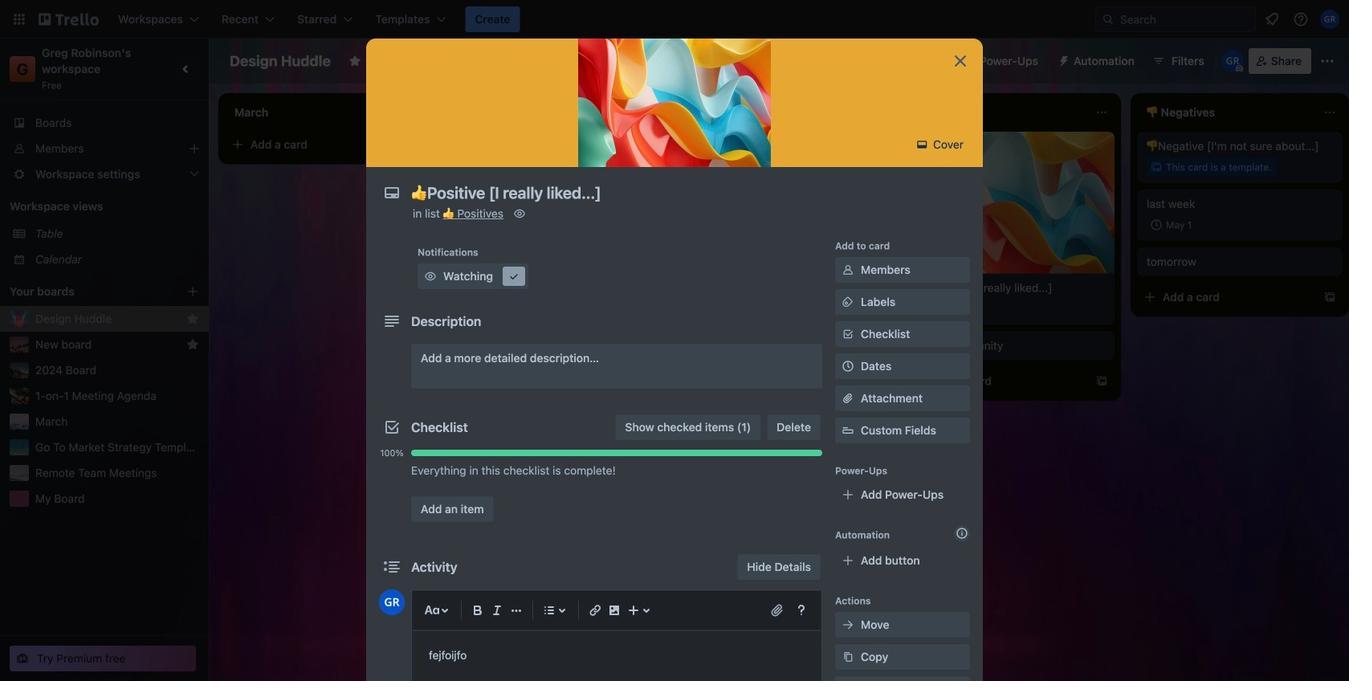 Task type: vqa. For each thing, say whether or not it's contained in the screenshot.
trello's in Scrum Board by Robin Warren, Founder of Cherry Wood Software From "to do" to "done", Trello's scrum board template helps your software development team use the popular agile framework to finish work faster.
no



Task type: locate. For each thing, give the bounding box(es) containing it.
sm image
[[915, 137, 931, 153], [512, 206, 528, 222], [840, 294, 856, 310], [840, 617, 856, 633]]

greg robinson (gregrobinson96) image left text styles image
[[379, 590, 405, 615]]

your boards with 8 items element
[[10, 282, 162, 301]]

star or unstar board image
[[349, 55, 361, 67]]

text styles image
[[423, 601, 442, 620]]

greg robinson (gregrobinson96) image
[[1222, 50, 1244, 72], [379, 590, 405, 615]]

0 vertical spatial starred icon image
[[186, 313, 199, 325]]

more formatting image
[[507, 601, 526, 620]]

search image
[[1102, 13, 1115, 26]]

Board name text field
[[222, 48, 339, 74]]

Main content area, start typing to enter text. text field
[[429, 646, 805, 665]]

greg robinson (gregrobinson96) image
[[1321, 10, 1340, 29]]

link ⌘k image
[[586, 601, 605, 620]]

open information menu image
[[1293, 11, 1310, 27]]

0 horizontal spatial greg robinson (gregrobinson96) image
[[379, 590, 405, 615]]

attach and insert link image
[[770, 603, 786, 619]]

create from template… image
[[868, 281, 881, 294], [1324, 291, 1337, 304], [1096, 375, 1109, 388]]

sm image
[[1052, 48, 1074, 71], [840, 262, 856, 278], [423, 268, 439, 284], [506, 268, 522, 284], [840, 649, 856, 665]]

None checkbox
[[1147, 215, 1197, 235], [485, 276, 540, 296], [1147, 215, 1197, 235], [485, 276, 540, 296]]

greg robinson (gregrobinson96) image down the search field
[[1222, 50, 1244, 72]]

2 horizontal spatial create from template… image
[[1324, 291, 1337, 304]]

0 vertical spatial greg robinson (gregrobinson96) image
[[1222, 50, 1244, 72]]

starred icon image
[[186, 313, 199, 325], [186, 338, 199, 351]]

None text field
[[403, 178, 934, 207]]

1 vertical spatial starred icon image
[[186, 338, 199, 351]]

0 notifications image
[[1263, 10, 1282, 29]]

1 vertical spatial greg robinson (gregrobinson96) image
[[379, 590, 405, 615]]

bold ⌘b image
[[468, 601, 488, 620]]

2 starred icon image from the top
[[186, 338, 199, 351]]

italic ⌘i image
[[488, 601, 507, 620]]

Search field
[[1115, 8, 1256, 31]]

text formatting group
[[468, 601, 526, 620]]

group
[[379, 484, 823, 490]]



Task type: describe. For each thing, give the bounding box(es) containing it.
add board image
[[186, 285, 199, 298]]

lists image
[[540, 601, 559, 620]]

open help dialog image
[[792, 601, 811, 620]]

1 horizontal spatial create from template… image
[[1096, 375, 1109, 388]]

show menu image
[[1320, 53, 1336, 69]]

1 horizontal spatial greg robinson (gregrobinson96) image
[[1222, 50, 1244, 72]]

close dialog image
[[951, 51, 971, 71]]

editor toolbar
[[419, 598, 815, 623]]

0 horizontal spatial create from template… image
[[868, 281, 881, 294]]

color: green, title: none image
[[463, 247, 495, 254]]

customize views image
[[585, 53, 601, 69]]

1 starred icon image from the top
[[186, 313, 199, 325]]

primary element
[[0, 0, 1350, 39]]

image image
[[605, 601, 624, 620]]



